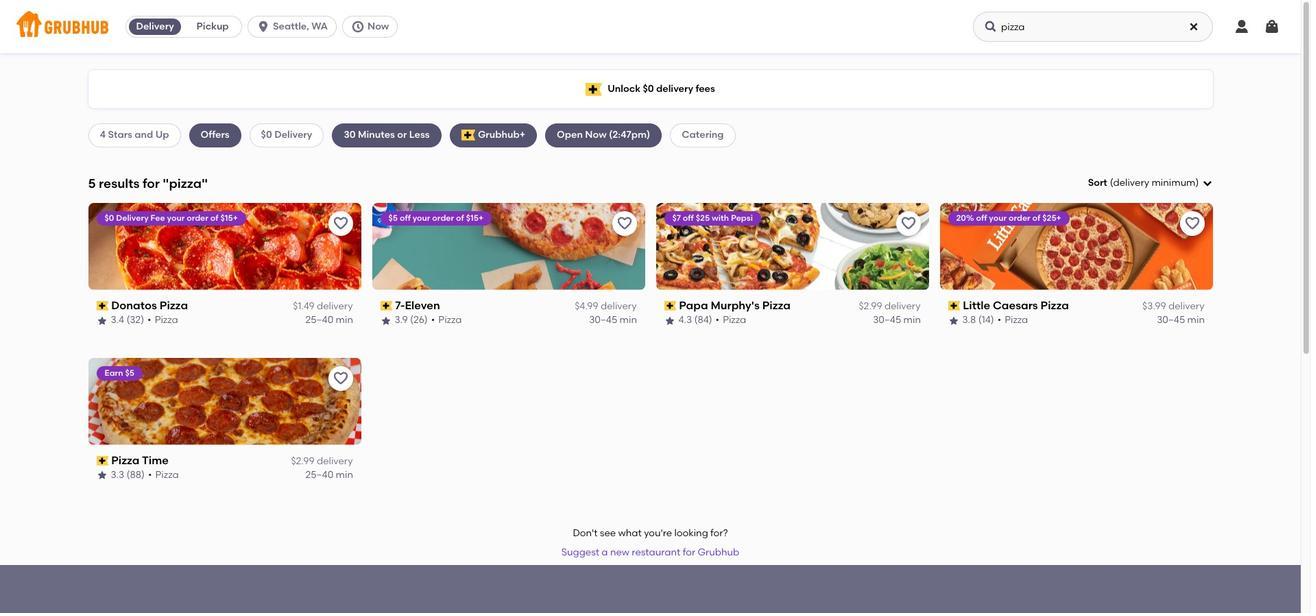 Task type: vqa. For each thing, say whether or not it's contained in the screenshot.
Banana
no



Task type: describe. For each thing, give the bounding box(es) containing it.
offers
[[201, 129, 230, 141]]

up
[[156, 129, 169, 141]]

1 your from the left
[[167, 213, 185, 223]]

svg image inside field
[[1202, 178, 1213, 189]]

30
[[344, 129, 356, 141]]

eleven
[[405, 299, 440, 312]]

unlock
[[608, 83, 641, 95]]

3.8
[[963, 314, 977, 326]]

delivery inside field
[[1114, 177, 1150, 189]]

min for little caesars pizza
[[1188, 314, 1205, 326]]

4 stars and up
[[100, 129, 169, 141]]

subscription pass image for little caesars pizza
[[949, 301, 961, 311]]

• for caesars
[[998, 314, 1002, 326]]

)
[[1196, 177, 1200, 189]]

delivery for little caesars pizza
[[1169, 301, 1205, 312]]

$7 off $25 with pepsi
[[673, 213, 753, 223]]

fees
[[696, 83, 715, 95]]

30–45 for little caesars pizza
[[1157, 314, 1185, 326]]

min for donatos pizza
[[336, 314, 353, 326]]

• pizza for pizza
[[148, 314, 178, 326]]

sort ( delivery minimum )
[[1089, 177, 1200, 189]]

pizza right "(26)" on the left of page
[[439, 314, 462, 326]]

save this restaurant button for donatos pizza
[[328, 211, 353, 236]]

$25+
[[1043, 213, 1062, 223]]

save this restaurant button for 7-eleven
[[612, 211, 637, 236]]

caesars
[[993, 299, 1039, 312]]

little caesars pizza logo image
[[940, 203, 1213, 290]]

pizza down little caesars pizza
[[1005, 314, 1029, 326]]

open now (2:47pm)
[[557, 129, 651, 141]]

now inside button
[[368, 21, 389, 32]]

stars
[[108, 129, 132, 141]]

(26)
[[410, 314, 428, 326]]

and
[[135, 129, 153, 141]]

star icon image for little caesars pizza
[[949, 315, 960, 326]]

pepsi
[[731, 213, 753, 223]]

your for 7-
[[413, 213, 431, 223]]

murphy's
[[711, 299, 760, 312]]

"pizza"
[[163, 175, 208, 191]]

4.3 (84)
[[679, 314, 713, 326]]

or
[[397, 129, 407, 141]]

$3.99 delivery
[[1143, 301, 1205, 312]]

pizza time logo image
[[88, 358, 361, 445]]

don't see what you're looking for?
[[573, 528, 728, 539]]

looking
[[675, 528, 709, 539]]

open
[[557, 129, 583, 141]]

fee
[[151, 213, 165, 223]]

donatos
[[111, 299, 157, 312]]

catering
[[682, 129, 724, 141]]

save this restaurant image for 7-eleven
[[616, 215, 633, 232]]

main navigation navigation
[[0, 0, 1302, 54]]

30 minutes or less
[[344, 129, 430, 141]]

star icon image for 7-eleven
[[380, 315, 391, 326]]

25–40 min for donatos pizza
[[305, 314, 353, 326]]

25–40 min for pizza time
[[305, 469, 353, 481]]

• pizza for time
[[148, 469, 179, 481]]

your for little
[[990, 213, 1007, 223]]

a
[[602, 547, 608, 559]]

20%
[[957, 213, 975, 223]]

sort
[[1089, 177, 1108, 189]]

• for eleven
[[431, 314, 435, 326]]

pizza down time
[[155, 469, 179, 481]]

papa murphy's pizza
[[679, 299, 791, 312]]

• for murphy's
[[716, 314, 720, 326]]

30–45 min for 7-eleven
[[589, 314, 637, 326]]

off for 7-
[[400, 213, 411, 223]]

subscription pass image for papa murphy's pizza
[[664, 301, 677, 311]]

suggest a new restaurant for grubhub button
[[556, 541, 746, 566]]

little caesars pizza
[[963, 299, 1069, 312]]

don't
[[573, 528, 598, 539]]

svg image inside now button
[[351, 20, 365, 34]]

suggest
[[562, 547, 600, 559]]

grubhub plus flag logo image for unlock $0 delivery fees
[[586, 83, 603, 96]]

order for little caesars pizza
[[1009, 213, 1031, 223]]

$2.99 delivery for papa murphy's pizza
[[859, 301, 921, 312]]

off for little
[[977, 213, 988, 223]]

little
[[963, 299, 991, 312]]

save this restaurant image for little caesars pizza
[[1185, 215, 1201, 232]]

$4.99
[[575, 301, 599, 312]]

$1.49
[[293, 301, 315, 312]]

papa murphy's pizza logo image
[[656, 203, 929, 290]]

0 horizontal spatial for
[[143, 175, 160, 191]]

delivery for $0 delivery fee your order of $15+
[[116, 213, 149, 223]]

unlock $0 delivery fees
[[608, 83, 715, 95]]

time
[[142, 454, 169, 467]]

save this restaurant image for papa murphy's pizza
[[901, 215, 917, 232]]

delivery inside button
[[136, 21, 174, 32]]

30–45 for 7-eleven
[[589, 314, 617, 326]]

new
[[611, 547, 630, 559]]

less
[[409, 129, 430, 141]]

3.4 (32)
[[111, 314, 144, 326]]

(84)
[[695, 314, 713, 326]]

• for time
[[148, 469, 152, 481]]

donatos pizza logo image
[[88, 203, 361, 290]]

minutes
[[358, 129, 395, 141]]

pickup button
[[184, 16, 242, 38]]

see
[[600, 528, 616, 539]]

(14)
[[979, 314, 995, 326]]

4
[[100, 129, 106, 141]]

order for 7-eleven
[[432, 213, 454, 223]]

5
[[88, 175, 96, 191]]

5 results for "pizza"
[[88, 175, 208, 191]]

subscription pass image for donatos pizza
[[96, 301, 109, 311]]

4.3
[[679, 314, 692, 326]]

(
[[1111, 177, 1114, 189]]

pickup
[[197, 21, 229, 32]]

save this restaurant image for pizza time
[[332, 370, 349, 387]]

$2.99 for pizza time
[[291, 456, 315, 467]]

1 of from the left
[[211, 213, 219, 223]]

grubhub
[[698, 547, 740, 559]]

with
[[712, 213, 729, 223]]

subscription pass image for pizza time
[[96, 456, 109, 466]]

• pizza for caesars
[[998, 314, 1029, 326]]

star icon image for donatos pizza
[[96, 315, 107, 326]]

$2.99 delivery for pizza time
[[291, 456, 353, 467]]

30–45 for papa murphy's pizza
[[873, 314, 901, 326]]

delivery for papa murphy's pizza
[[885, 301, 921, 312]]

pizza up 3.3 (88)
[[111, 454, 140, 467]]

$0 delivery fee your order of $15+
[[105, 213, 238, 223]]

20% off your order of $25+
[[957, 213, 1062, 223]]

3.9 (26)
[[395, 314, 428, 326]]

30–45 min for little caesars pizza
[[1157, 314, 1205, 326]]



Task type: locate. For each thing, give the bounding box(es) containing it.
2 horizontal spatial of
[[1033, 213, 1041, 223]]

your
[[167, 213, 185, 223], [413, 213, 431, 223], [990, 213, 1007, 223]]

2 horizontal spatial 30–45 min
[[1157, 314, 1205, 326]]

1 vertical spatial for
[[683, 547, 696, 559]]

• right (88) at left
[[148, 469, 152, 481]]

off
[[400, 213, 411, 223], [683, 213, 694, 223], [977, 213, 988, 223]]

1 horizontal spatial 30–45
[[873, 314, 901, 326]]

0 vertical spatial $0
[[643, 83, 654, 95]]

0 vertical spatial for
[[143, 175, 160, 191]]

7-eleven logo image
[[372, 203, 645, 290]]

$7
[[673, 213, 681, 223]]

1 horizontal spatial grubhub plus flag logo image
[[586, 83, 603, 96]]

1 vertical spatial $0
[[261, 129, 272, 141]]

delivery
[[136, 21, 174, 32], [275, 129, 312, 141], [116, 213, 149, 223]]

papa
[[679, 299, 708, 312]]

•
[[148, 314, 151, 326], [431, 314, 435, 326], [716, 314, 720, 326], [998, 314, 1002, 326], [148, 469, 152, 481]]

$2.99 for papa murphy's pizza
[[859, 301, 883, 312]]

1 25–40 min from the top
[[305, 314, 353, 326]]

save this restaurant image
[[1185, 215, 1201, 232], [332, 370, 349, 387]]

star icon image left 3.9
[[380, 315, 391, 326]]

suggest a new restaurant for grubhub
[[562, 547, 740, 559]]

of
[[211, 213, 219, 223], [456, 213, 464, 223], [1033, 213, 1041, 223]]

2 30–45 from the left
[[873, 314, 901, 326]]

subscription pass image left the 7-
[[380, 301, 393, 311]]

you're
[[644, 528, 672, 539]]

$0 for $0 delivery fee your order of $15+
[[105, 213, 114, 223]]

2 horizontal spatial save this restaurant image
[[901, 215, 917, 232]]

0 horizontal spatial subscription pass image
[[96, 456, 109, 466]]

1 save this restaurant image from the left
[[332, 215, 349, 232]]

$0 delivery
[[261, 129, 312, 141]]

subscription pass image left the little
[[949, 301, 961, 311]]

7-eleven
[[395, 299, 440, 312]]

2 subscription pass image from the left
[[664, 301, 677, 311]]

pizza down papa murphy's pizza
[[723, 314, 747, 326]]

2 order from the left
[[432, 213, 454, 223]]

0 horizontal spatial save this restaurant image
[[332, 215, 349, 232]]

3.9
[[395, 314, 408, 326]]

grubhub plus flag logo image left "grubhub+"
[[462, 130, 475, 141]]

• pizza down donatos pizza
[[148, 314, 178, 326]]

0 horizontal spatial now
[[368, 21, 389, 32]]

2 horizontal spatial your
[[990, 213, 1007, 223]]

star icon image for papa murphy's pizza
[[664, 315, 675, 326]]

svg image
[[1234, 19, 1251, 35]]

subscription pass image
[[380, 301, 393, 311], [949, 301, 961, 311], [96, 456, 109, 466]]

0 vertical spatial $2.99 delivery
[[859, 301, 921, 312]]

pizza right caesars
[[1041, 299, 1069, 312]]

1 subscription pass image from the left
[[96, 301, 109, 311]]

delivery for donatos pizza
[[317, 301, 353, 312]]

0 horizontal spatial 30–45
[[589, 314, 617, 326]]

1 vertical spatial 25–40 min
[[305, 469, 353, 481]]

earn
[[105, 368, 123, 378]]

3 order from the left
[[1009, 213, 1031, 223]]

0 vertical spatial save this restaurant image
[[1185, 215, 1201, 232]]

0 vertical spatial 25–40
[[305, 314, 333, 326]]

seattle, wa
[[273, 21, 328, 32]]

1 vertical spatial now
[[585, 129, 607, 141]]

results
[[99, 175, 140, 191]]

$0 for $0 delivery
[[261, 129, 272, 141]]

0 horizontal spatial your
[[167, 213, 185, 223]]

0 vertical spatial $5
[[389, 213, 398, 223]]

$0 right 'unlock'
[[643, 83, 654, 95]]

0 horizontal spatial $0
[[105, 213, 114, 223]]

• right the (14)
[[998, 314, 1002, 326]]

svg image inside seattle, wa button
[[257, 20, 270, 34]]

save this restaurant button for little caesars pizza
[[1180, 211, 1205, 236]]

1 horizontal spatial off
[[683, 213, 694, 223]]

none field inside "5 results for "pizza"" main content
[[1089, 176, 1213, 190]]

$0
[[643, 83, 654, 95], [261, 129, 272, 141], [105, 213, 114, 223]]

pizza time
[[111, 454, 169, 467]]

delivery left 30
[[275, 129, 312, 141]]

(32)
[[127, 314, 144, 326]]

(2:47pm)
[[609, 129, 651, 141]]

• pizza right "(26)" on the left of page
[[431, 314, 462, 326]]

1 off from the left
[[400, 213, 411, 223]]

for right results
[[143, 175, 160, 191]]

subscription pass image left pizza time at the left bottom of page
[[96, 456, 109, 466]]

3.3 (88)
[[111, 469, 145, 481]]

$5 off your order of $15+
[[389, 213, 484, 223]]

star icon image left 3.3
[[96, 470, 107, 481]]

for down looking
[[683, 547, 696, 559]]

2 horizontal spatial subscription pass image
[[949, 301, 961, 311]]

grubhub+
[[478, 129, 526, 141]]

2 30–45 min from the left
[[873, 314, 921, 326]]

1 horizontal spatial order
[[432, 213, 454, 223]]

• pizza down time
[[148, 469, 179, 481]]

star icon image left 3.8
[[949, 315, 960, 326]]

now right open at the top of page
[[585, 129, 607, 141]]

min for pizza time
[[336, 469, 353, 481]]

25–40 for donatos pizza
[[305, 314, 333, 326]]

2 horizontal spatial 30–45
[[1157, 314, 1185, 326]]

3.4
[[111, 314, 124, 326]]

1 horizontal spatial save this restaurant image
[[1185, 215, 1201, 232]]

$2.99 delivery
[[859, 301, 921, 312], [291, 456, 353, 467]]

star icon image left the 3.4
[[96, 315, 107, 326]]

• pizza down papa murphy's pizza
[[716, 314, 747, 326]]

2 off from the left
[[683, 213, 694, 223]]

• for pizza
[[148, 314, 151, 326]]

delivery left pickup on the top left
[[136, 21, 174, 32]]

0 horizontal spatial grubhub plus flag logo image
[[462, 130, 475, 141]]

save this restaurant image for donatos pizza
[[332, 215, 349, 232]]

1 vertical spatial delivery
[[275, 129, 312, 141]]

2 25–40 from the top
[[305, 469, 333, 481]]

25–40 for pizza time
[[305, 469, 333, 481]]

save this restaurant button for pizza time
[[328, 366, 353, 391]]

subscription pass image left papa
[[664, 301, 677, 311]]

earn $5
[[105, 368, 134, 378]]

None field
[[1089, 176, 1213, 190]]

for?
[[711, 528, 728, 539]]

0 horizontal spatial $5
[[125, 368, 134, 378]]

star icon image for pizza time
[[96, 470, 107, 481]]

1 30–45 from the left
[[589, 314, 617, 326]]

pizza right murphy's
[[763, 299, 791, 312]]

• right (84)
[[716, 314, 720, 326]]

0 horizontal spatial subscription pass image
[[96, 301, 109, 311]]

order
[[187, 213, 209, 223], [432, 213, 454, 223], [1009, 213, 1031, 223]]

delivery
[[657, 83, 694, 95], [1114, 177, 1150, 189], [317, 301, 353, 312], [601, 301, 637, 312], [885, 301, 921, 312], [1169, 301, 1205, 312], [317, 456, 353, 467]]

pizza right donatos
[[160, 299, 188, 312]]

1 horizontal spatial $0
[[261, 129, 272, 141]]

0 horizontal spatial $2.99 delivery
[[291, 456, 353, 467]]

Search for food, convenience, alcohol... search field
[[974, 12, 1214, 42]]

1 horizontal spatial $15+
[[466, 213, 484, 223]]

for inside suggest a new restaurant for grubhub button
[[683, 547, 696, 559]]

• pizza for eleven
[[431, 314, 462, 326]]

1 order from the left
[[187, 213, 209, 223]]

0 vertical spatial $2.99
[[859, 301, 883, 312]]

1 vertical spatial 25–40
[[305, 469, 333, 481]]

delivery for $0 delivery
[[275, 129, 312, 141]]

1 horizontal spatial save this restaurant image
[[616, 215, 633, 232]]

seattle,
[[273, 21, 309, 32]]

2 vertical spatial $0
[[105, 213, 114, 223]]

0 horizontal spatial off
[[400, 213, 411, 223]]

$0 right offers
[[261, 129, 272, 141]]

(88)
[[127, 469, 145, 481]]

1 horizontal spatial your
[[413, 213, 431, 223]]

1 vertical spatial $5
[[125, 368, 134, 378]]

1 horizontal spatial 30–45 min
[[873, 314, 921, 326]]

3 off from the left
[[977, 213, 988, 223]]

2 save this restaurant image from the left
[[616, 215, 633, 232]]

0 horizontal spatial 30–45 min
[[589, 314, 637, 326]]

subscription pass image left donatos
[[96, 301, 109, 311]]

2 of from the left
[[456, 213, 464, 223]]

save this restaurant image
[[332, 215, 349, 232], [616, 215, 633, 232], [901, 215, 917, 232]]

2 vertical spatial delivery
[[116, 213, 149, 223]]

3 30–45 min from the left
[[1157, 314, 1205, 326]]

7-
[[395, 299, 405, 312]]

donatos pizza
[[111, 299, 188, 312]]

2 your from the left
[[413, 213, 431, 223]]

of for 7-
[[456, 213, 464, 223]]

now right wa
[[368, 21, 389, 32]]

2 $15+ from the left
[[466, 213, 484, 223]]

0 horizontal spatial of
[[211, 213, 219, 223]]

0 horizontal spatial order
[[187, 213, 209, 223]]

5 results for "pizza" main content
[[0, 54, 1302, 613]]

now
[[368, 21, 389, 32], [585, 129, 607, 141]]

1 horizontal spatial subscription pass image
[[664, 301, 677, 311]]

0 vertical spatial now
[[368, 21, 389, 32]]

0 vertical spatial 25–40 min
[[305, 314, 353, 326]]

3 your from the left
[[990, 213, 1007, 223]]

star icon image
[[96, 315, 107, 326], [380, 315, 391, 326], [664, 315, 675, 326], [949, 315, 960, 326], [96, 470, 107, 481]]

min for 7-eleven
[[620, 314, 637, 326]]

1 horizontal spatial $5
[[389, 213, 398, 223]]

$1.49 delivery
[[293, 301, 353, 312]]

1 horizontal spatial of
[[456, 213, 464, 223]]

1 $15+ from the left
[[221, 213, 238, 223]]

$5
[[389, 213, 398, 223], [125, 368, 134, 378]]

1 30–45 min from the left
[[589, 314, 637, 326]]

2 horizontal spatial order
[[1009, 213, 1031, 223]]

0 vertical spatial grubhub plus flag logo image
[[586, 83, 603, 96]]

1 vertical spatial $2.99
[[291, 456, 315, 467]]

star icon image left 4.3
[[664, 315, 675, 326]]

delivery for pizza time
[[317, 456, 353, 467]]

2 25–40 min from the top
[[305, 469, 353, 481]]

delivery for 7-eleven
[[601, 301, 637, 312]]

off for papa
[[683, 213, 694, 223]]

• pizza
[[148, 314, 178, 326], [431, 314, 462, 326], [716, 314, 747, 326], [998, 314, 1029, 326], [148, 469, 179, 481]]

subscription pass image
[[96, 301, 109, 311], [664, 301, 677, 311]]

1 vertical spatial $2.99 delivery
[[291, 456, 353, 467]]

0 horizontal spatial save this restaurant image
[[332, 370, 349, 387]]

1 vertical spatial save this restaurant image
[[332, 370, 349, 387]]

none field containing sort
[[1089, 176, 1213, 190]]

0 horizontal spatial $2.99
[[291, 456, 315, 467]]

of for little
[[1033, 213, 1041, 223]]

3 save this restaurant image from the left
[[901, 215, 917, 232]]

now button
[[342, 16, 404, 38]]

svg image
[[1264, 19, 1281, 35], [257, 20, 270, 34], [351, 20, 365, 34], [985, 20, 998, 34], [1189, 21, 1200, 32], [1202, 178, 1213, 189]]

3.3
[[111, 469, 124, 481]]

minimum
[[1152, 177, 1196, 189]]

$2.99
[[859, 301, 883, 312], [291, 456, 315, 467]]

save this restaurant button for papa murphy's pizza
[[896, 211, 921, 236]]

grubhub plus flag logo image for grubhub+
[[462, 130, 475, 141]]

pizza down donatos pizza
[[155, 314, 178, 326]]

subscription pass image for 7-eleven
[[380, 301, 393, 311]]

what
[[619, 528, 642, 539]]

for
[[143, 175, 160, 191], [683, 547, 696, 559]]

3.8 (14)
[[963, 314, 995, 326]]

2 horizontal spatial $0
[[643, 83, 654, 95]]

$0 down results
[[105, 213, 114, 223]]

$25
[[696, 213, 710, 223]]

• right (32)
[[148, 314, 151, 326]]

30–45 min for papa murphy's pizza
[[873, 314, 921, 326]]

wa
[[312, 21, 328, 32]]

• pizza down caesars
[[998, 314, 1029, 326]]

1 horizontal spatial $2.99
[[859, 301, 883, 312]]

3 of from the left
[[1033, 213, 1041, 223]]

0 vertical spatial delivery
[[136, 21, 174, 32]]

1 vertical spatial grubhub plus flag logo image
[[462, 130, 475, 141]]

0 horizontal spatial $15+
[[221, 213, 238, 223]]

seattle, wa button
[[248, 16, 342, 38]]

• pizza for murphy's
[[716, 314, 747, 326]]

25–40
[[305, 314, 333, 326], [305, 469, 333, 481]]

1 horizontal spatial subscription pass image
[[380, 301, 393, 311]]

$3.99
[[1143, 301, 1167, 312]]

grubhub plus flag logo image left 'unlock'
[[586, 83, 603, 96]]

3 30–45 from the left
[[1157, 314, 1185, 326]]

• right "(26)" on the left of page
[[431, 314, 435, 326]]

min for papa murphy's pizza
[[904, 314, 921, 326]]

2 horizontal spatial off
[[977, 213, 988, 223]]

delivery button
[[126, 16, 184, 38]]

grubhub plus flag logo image
[[586, 83, 603, 96], [462, 130, 475, 141]]

$4.99 delivery
[[575, 301, 637, 312]]

1 horizontal spatial now
[[585, 129, 607, 141]]

1 horizontal spatial for
[[683, 547, 696, 559]]

restaurant
[[632, 547, 681, 559]]

now inside "5 results for "pizza"" main content
[[585, 129, 607, 141]]

1 horizontal spatial $2.99 delivery
[[859, 301, 921, 312]]

delivery left fee
[[116, 213, 149, 223]]

1 25–40 from the top
[[305, 314, 333, 326]]



